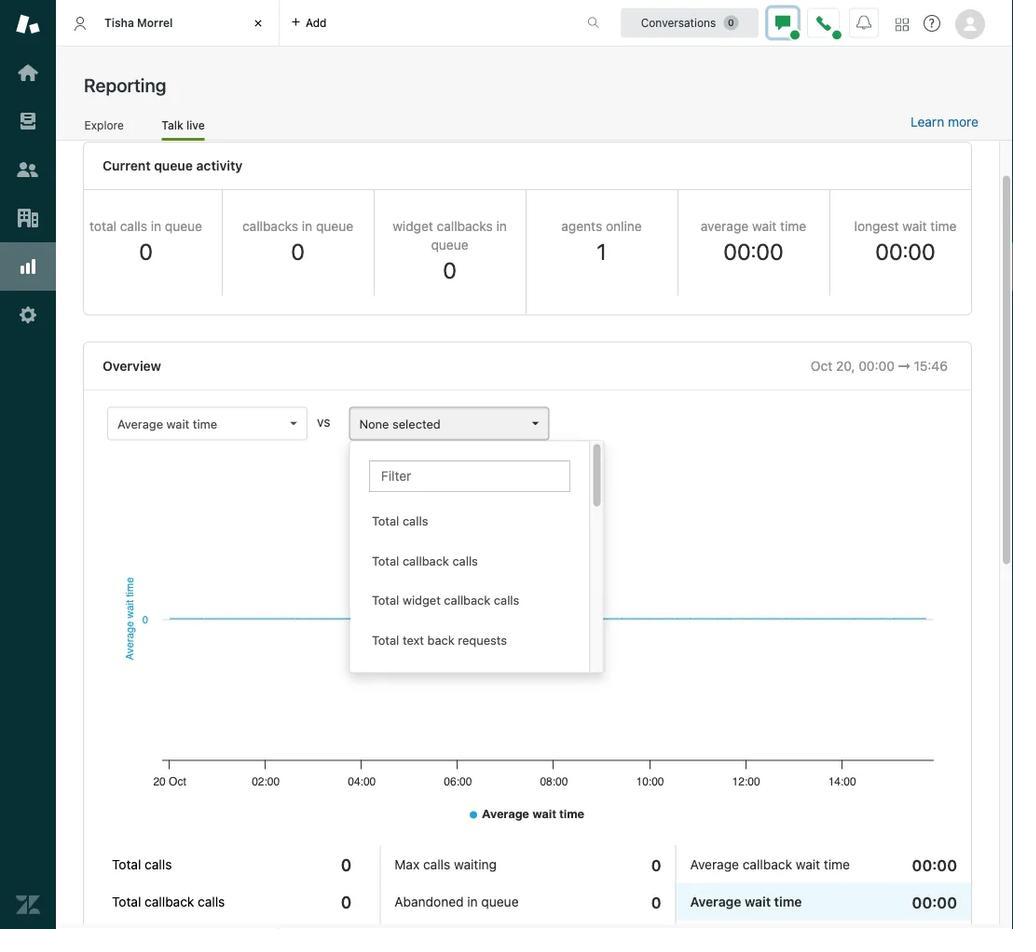 Task type: describe. For each thing, give the bounding box(es) containing it.
add
[[306, 16, 327, 29]]

tabs tab list
[[56, 0, 568, 47]]

conversations
[[641, 16, 716, 29]]

learn more link
[[911, 114, 979, 131]]

zendesk products image
[[896, 18, 909, 31]]

learn
[[911, 114, 945, 130]]

get help image
[[924, 15, 941, 32]]

add button
[[280, 0, 338, 46]]

explore
[[84, 119, 124, 132]]

zendesk support image
[[16, 12, 40, 36]]

talk live link
[[162, 118, 205, 141]]

learn more
[[911, 114, 979, 130]]

explore link
[[84, 118, 124, 138]]

reporting image
[[16, 255, 40, 279]]

close image
[[249, 14, 268, 33]]

conversations button
[[621, 8, 759, 38]]



Task type: locate. For each thing, give the bounding box(es) containing it.
notifications image
[[857, 15, 872, 30]]

more
[[948, 114, 979, 130]]

morrel
[[137, 16, 173, 29]]

zendesk image
[[16, 893, 40, 918]]

live
[[186, 119, 205, 132]]

main element
[[0, 0, 56, 930]]

get started image
[[16, 61, 40, 85]]

tisha morrel
[[104, 16, 173, 29]]

tisha morrel tab
[[56, 0, 280, 47]]

reporting
[[84, 74, 166, 96]]

admin image
[[16, 303, 40, 327]]

customers image
[[16, 158, 40, 182]]

talk
[[162, 119, 183, 132]]

talk live
[[162, 119, 205, 132]]

tisha
[[104, 16, 134, 29]]

organizations image
[[16, 206, 40, 230]]

views image
[[16, 109, 40, 133]]

button displays agent's chat status as online. image
[[776, 15, 791, 30]]



Task type: vqa. For each thing, say whether or not it's contained in the screenshot.
Views icon
yes



